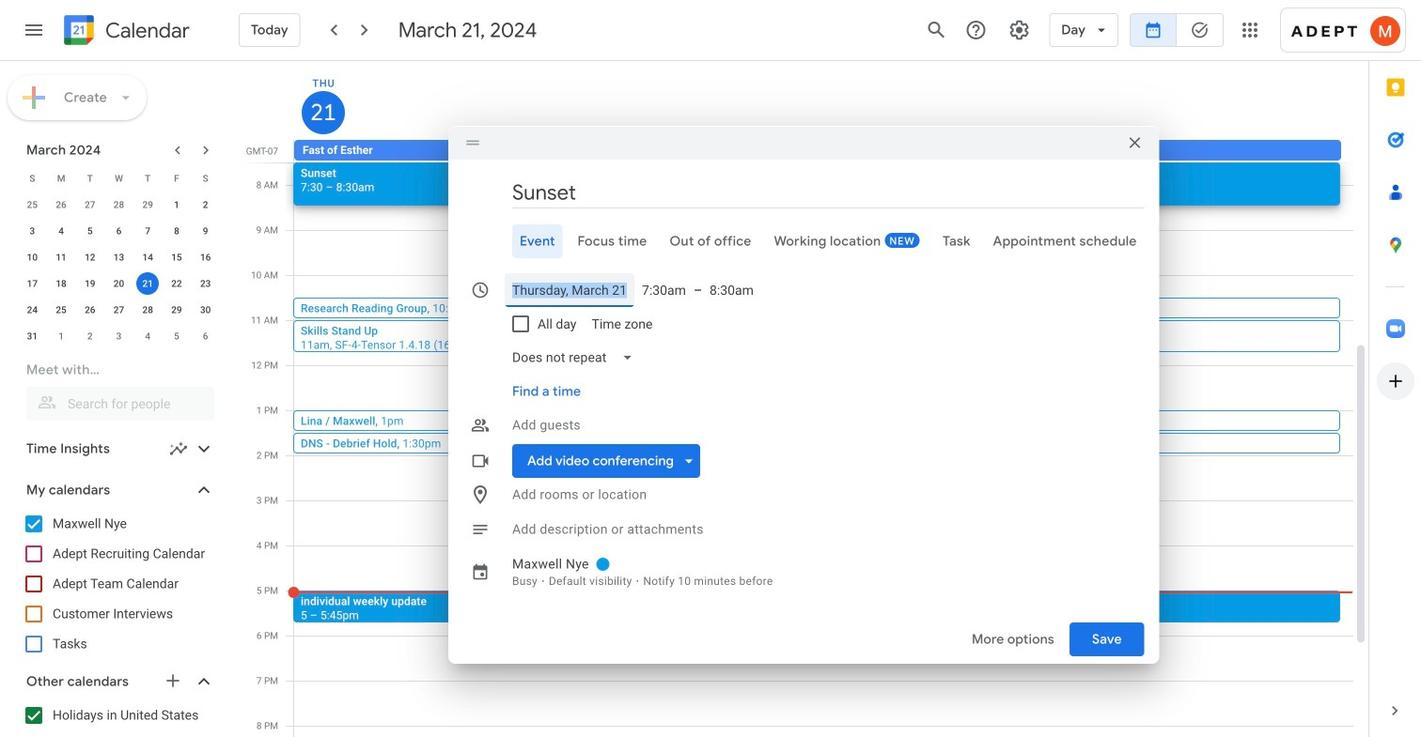 Task type: describe. For each thing, give the bounding box(es) containing it.
3 element
[[21, 220, 44, 243]]

18 element
[[50, 273, 72, 295]]

29 element
[[165, 299, 188, 321]]

row up add title text box
[[286, 140, 1369, 163]]

thursday, march 21, today element
[[302, 91, 345, 134]]

april 3 element
[[108, 325, 130, 348]]

0 horizontal spatial tab list
[[463, 225, 1144, 258]]

16 element
[[194, 246, 217, 269]]

Start date text field
[[512, 274, 627, 307]]

6 element
[[108, 220, 130, 243]]

14 element
[[136, 246, 159, 269]]

calendar element
[[60, 11, 190, 53]]

12 element
[[79, 246, 101, 269]]

31 element
[[21, 325, 44, 348]]

february 27 element
[[79, 194, 101, 216]]

my calendars list
[[4, 509, 233, 660]]

february 26 element
[[50, 194, 72, 216]]

february 29 element
[[136, 194, 159, 216]]

settings menu image
[[1008, 19, 1030, 41]]

23 element
[[194, 273, 217, 295]]

april 1 element
[[50, 325, 72, 348]]

main drawer image
[[23, 19, 45, 41]]

25 element
[[50, 299, 72, 321]]

other calendars list
[[4, 701, 233, 738]]

2 element
[[194, 194, 217, 216]]

17 element
[[21, 273, 44, 295]]

row down 6 element on the top
[[18, 244, 220, 271]]

row up 6 element on the top
[[18, 192, 220, 218]]

27 element
[[108, 299, 130, 321]]

1 element
[[165, 194, 188, 216]]

april 5 element
[[165, 325, 188, 348]]

19 element
[[79, 273, 101, 295]]

26 element
[[79, 299, 101, 321]]

to element
[[694, 283, 702, 298]]

row up february 28 element
[[18, 165, 220, 192]]

End time text field
[[710, 274, 754, 307]]

28 element
[[136, 299, 159, 321]]



Task type: vqa. For each thing, say whether or not it's contained in the screenshot.
27, today element
no



Task type: locate. For each thing, give the bounding box(es) containing it.
5 element
[[79, 220, 101, 243]]

add other calendars image
[[164, 672, 182, 691]]

row down '13' element
[[18, 271, 220, 297]]

april 4 element
[[136, 325, 159, 348]]

Start time text field
[[642, 274, 686, 307]]

april 6 element
[[194, 325, 217, 348]]

february 25 element
[[21, 194, 44, 216]]

cell
[[133, 271, 162, 297]]

8 element
[[165, 220, 188, 243]]

column header
[[294, 61, 1354, 140]]

tab list
[[1369, 61, 1421, 685], [463, 225, 1144, 258]]

row down 20 element
[[18, 297, 220, 323]]

21, today element
[[136, 273, 159, 295]]

None field
[[505, 341, 648, 375]]

april 2 element
[[79, 325, 101, 348]]

march 2024 grid
[[18, 165, 220, 350]]

cell inside march 2024 grid
[[133, 271, 162, 297]]

row down the "27" element on the left of page
[[18, 323, 220, 350]]

7 element
[[136, 220, 159, 243]]

row
[[286, 140, 1369, 163], [18, 165, 220, 192], [18, 192, 220, 218], [18, 218, 220, 244], [18, 244, 220, 271], [18, 271, 220, 297], [18, 297, 220, 323], [18, 323, 220, 350]]

20 element
[[108, 273, 130, 295]]

24 element
[[21, 299, 44, 321]]

Search for people to meet text field
[[38, 387, 203, 421]]

11 element
[[50, 246, 72, 269]]

13 element
[[108, 246, 130, 269]]

heading
[[102, 19, 190, 42]]

22 element
[[165, 273, 188, 295]]

None search field
[[0, 353, 233, 421]]

Add title text field
[[512, 179, 1144, 207]]

15 element
[[165, 246, 188, 269]]

9 element
[[194, 220, 217, 243]]

new element
[[885, 233, 920, 248]]

10 element
[[21, 246, 44, 269]]

4 element
[[50, 220, 72, 243]]

heading inside the calendar "element"
[[102, 19, 190, 42]]

grid
[[241, 61, 1369, 738]]

30 element
[[194, 299, 217, 321]]

february 28 element
[[108, 194, 130, 216]]

1 horizontal spatial tab list
[[1369, 61, 1421, 685]]

row group
[[18, 192, 220, 350]]

row down february 28 element
[[18, 218, 220, 244]]



